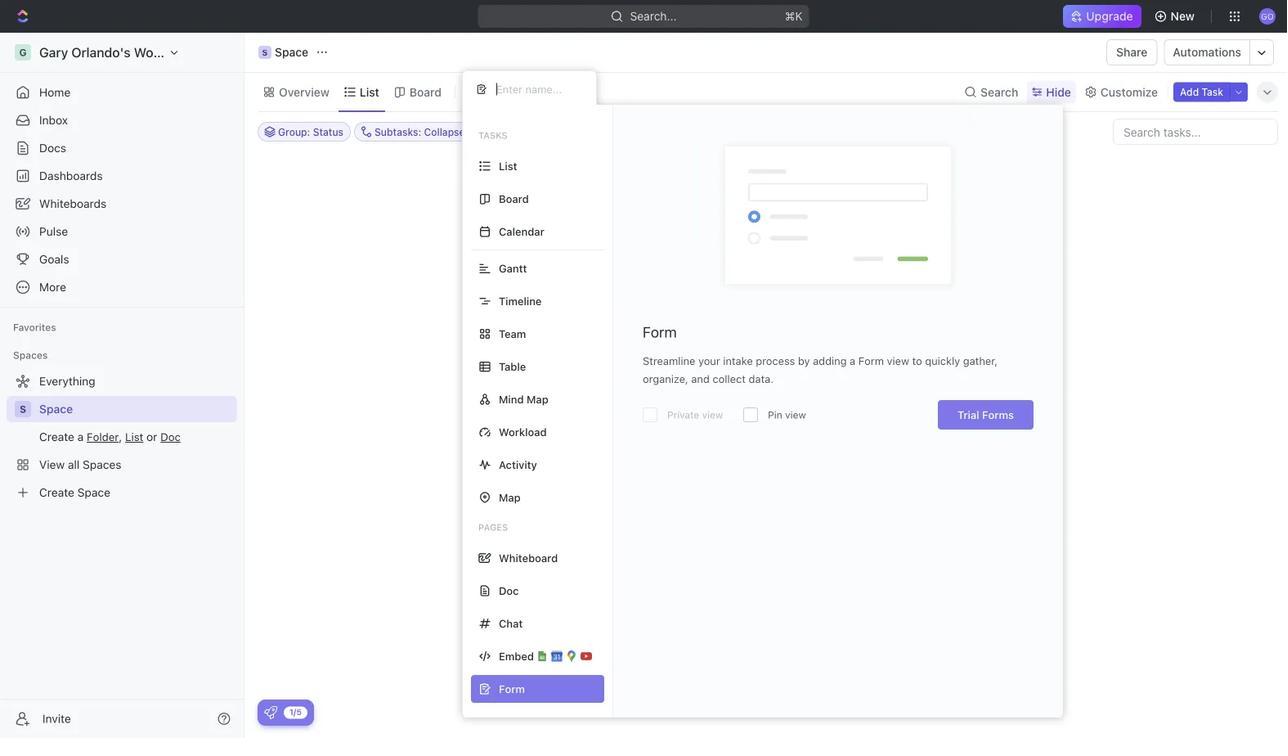 Task type: describe. For each thing, give the bounding box(es) containing it.
add
[[1181, 86, 1200, 98]]

private
[[668, 409, 700, 421]]

docs
[[39, 141, 66, 155]]

activity
[[499, 459, 537, 471]]

1 horizontal spatial map
[[527, 393, 549, 405]]

goals
[[39, 252, 69, 266]]

sidebar navigation
[[0, 33, 245, 738]]

chat
[[499, 617, 523, 630]]

share
[[1117, 45, 1148, 59]]

1 horizontal spatial space
[[275, 45, 309, 59]]

space inside tree
[[39, 402, 73, 416]]

space tree
[[7, 368, 237, 506]]

data.
[[749, 373, 774, 385]]

view button
[[462, 73, 516, 111]]

table
[[499, 360, 526, 373]]

hide button
[[1027, 81, 1077, 104]]

overview link
[[276, 81, 330, 104]]

overview
[[279, 85, 330, 99]]

list link
[[357, 81, 380, 104]]

space, , element inside space tree
[[15, 401, 31, 417]]

timeline
[[499, 295, 542, 307]]

view inside 'streamline your intake process by adding a form view to quickly gather, organize, and collect data.'
[[887, 355, 910, 367]]

and
[[692, 373, 710, 385]]

view for private view
[[703, 409, 723, 421]]

pin view
[[768, 409, 807, 421]]

dashboards
[[39, 169, 103, 182]]

forms
[[983, 409, 1015, 421]]

to
[[913, 355, 923, 367]]

share button
[[1107, 39, 1158, 65]]

space link
[[39, 396, 234, 422]]

0 vertical spatial form
[[643, 323, 677, 341]]

team
[[499, 328, 526, 340]]

gather,
[[964, 355, 998, 367]]

tasks
[[479, 130, 508, 141]]

calendar
[[499, 225, 545, 238]]

upgrade link
[[1064, 5, 1142, 28]]

trial
[[958, 409, 980, 421]]

1/5
[[290, 707, 302, 717]]

hide button
[[817, 122, 852, 142]]

pages
[[479, 522, 508, 533]]

quickly
[[926, 355, 961, 367]]

doc
[[499, 585, 519, 597]]

favorites button
[[7, 317, 63, 337]]

streamline
[[643, 355, 696, 367]]



Task type: vqa. For each thing, say whether or not it's contained in the screenshot.
the comment icon
no



Task type: locate. For each thing, give the bounding box(es) containing it.
0 vertical spatial space
[[275, 45, 309, 59]]

pulse link
[[7, 218, 237, 245]]

0 vertical spatial map
[[527, 393, 549, 405]]

hide inside dropdown button
[[1047, 85, 1072, 99]]

automations button
[[1166, 40, 1250, 65]]

1 vertical spatial space, , element
[[15, 401, 31, 417]]

2 horizontal spatial view
[[887, 355, 910, 367]]

organize,
[[643, 373, 689, 385]]

add task
[[1181, 86, 1224, 98]]

1 horizontal spatial space, , element
[[259, 46, 272, 59]]

space up overview link
[[275, 45, 309, 59]]

dashboards link
[[7, 163, 237, 189]]

map down activity
[[499, 491, 521, 504]]

view
[[887, 355, 910, 367], [703, 409, 723, 421], [786, 409, 807, 421]]

spaces
[[13, 349, 48, 361]]

1 vertical spatial board
[[499, 193, 529, 205]]

assignees
[[656, 126, 704, 137]]

streamline your intake process by adding a form view to quickly gather, organize, and collect data.
[[643, 355, 998, 385]]

0 horizontal spatial view
[[703, 409, 723, 421]]

gantt
[[499, 262, 527, 275]]

form inside 'streamline your intake process by adding a form view to quickly gather, organize, and collect data.'
[[859, 355, 885, 367]]

0 horizontal spatial map
[[499, 491, 521, 504]]

board up calendar
[[499, 193, 529, 205]]

inbox link
[[7, 107, 237, 133]]

new button
[[1149, 3, 1205, 29]]

whiteboards
[[39, 197, 107, 210]]

workload
[[499, 426, 547, 438]]

space, , element
[[259, 46, 272, 59], [15, 401, 31, 417]]

0 vertical spatial hide
[[1047, 85, 1072, 99]]

embed
[[499, 650, 534, 662]]

0 vertical spatial list
[[360, 85, 380, 99]]

mind
[[499, 393, 524, 405]]

invite
[[43, 712, 71, 725]]

1 vertical spatial s
[[20, 403, 26, 415]]

a
[[850, 355, 856, 367]]

customize
[[1101, 85, 1159, 99]]

assignees button
[[635, 122, 712, 142]]

onboarding checklist button image
[[264, 706, 277, 719]]

0 vertical spatial board
[[410, 85, 442, 99]]

space
[[275, 45, 309, 59], [39, 402, 73, 416]]

board inside "link"
[[410, 85, 442, 99]]

add task button
[[1174, 82, 1231, 102]]

search button
[[960, 81, 1024, 104]]

1 vertical spatial hide
[[823, 126, 845, 137]]

Enter name... field
[[495, 82, 583, 96]]

favorites
[[13, 322, 56, 333]]

new
[[1171, 9, 1195, 23]]

0 horizontal spatial s
[[20, 403, 26, 415]]

⌘k
[[785, 9, 803, 23]]

board
[[410, 85, 442, 99], [499, 193, 529, 205]]

your
[[699, 355, 721, 367]]

0 horizontal spatial space
[[39, 402, 73, 416]]

form right a
[[859, 355, 885, 367]]

view right the private
[[703, 409, 723, 421]]

customize button
[[1080, 81, 1164, 104]]

board link
[[407, 81, 442, 104]]

automations
[[1174, 45, 1242, 59]]

home link
[[7, 79, 237, 106]]

task
[[1202, 86, 1224, 98]]

map
[[527, 393, 549, 405], [499, 491, 521, 504]]

hide
[[1047, 85, 1072, 99], [823, 126, 845, 137]]

Search tasks... text field
[[1114, 119, 1278, 144]]

s for s
[[20, 403, 26, 415]]

onboarding checklist button element
[[264, 706, 277, 719]]

list
[[360, 85, 380, 99], [499, 160, 518, 172]]

collect
[[713, 373, 746, 385]]

s inside s space
[[262, 47, 268, 57]]

goals link
[[7, 246, 237, 272]]

board right list link
[[410, 85, 442, 99]]

1 vertical spatial map
[[499, 491, 521, 504]]

1 horizontal spatial form
[[859, 355, 885, 367]]

1 vertical spatial list
[[499, 160, 518, 172]]

form up streamline
[[643, 323, 677, 341]]

inbox
[[39, 113, 68, 127]]

1 horizontal spatial hide
[[1047, 85, 1072, 99]]

1 horizontal spatial list
[[499, 160, 518, 172]]

view button
[[462, 81, 516, 104]]

intake
[[724, 355, 753, 367]]

view left to on the top
[[887, 355, 910, 367]]

1 vertical spatial space
[[39, 402, 73, 416]]

search...
[[630, 9, 677, 23]]

view
[[484, 85, 510, 99]]

trial forms
[[958, 409, 1015, 421]]

private view
[[668, 409, 723, 421]]

list down tasks
[[499, 160, 518, 172]]

view for pin view
[[786, 409, 807, 421]]

0 horizontal spatial hide
[[823, 126, 845, 137]]

process
[[756, 355, 796, 367]]

hide inside button
[[823, 126, 845, 137]]

whiteboards link
[[7, 191, 237, 217]]

s inside tree
[[20, 403, 26, 415]]

space down spaces
[[39, 402, 73, 416]]

pin
[[768, 409, 783, 421]]

map right mind
[[527, 393, 549, 405]]

0 horizontal spatial board
[[410, 85, 442, 99]]

mind map
[[499, 393, 549, 405]]

0 horizontal spatial form
[[643, 323, 677, 341]]

s
[[262, 47, 268, 57], [20, 403, 26, 415]]

1 horizontal spatial board
[[499, 193, 529, 205]]

s for s space
[[262, 47, 268, 57]]

1 horizontal spatial s
[[262, 47, 268, 57]]

0 horizontal spatial space, , element
[[15, 401, 31, 417]]

1 vertical spatial form
[[859, 355, 885, 367]]

pulse
[[39, 225, 68, 238]]

list left board "link"
[[360, 85, 380, 99]]

0 vertical spatial space, , element
[[259, 46, 272, 59]]

0 horizontal spatial list
[[360, 85, 380, 99]]

whiteboard
[[499, 552, 558, 564]]

adding
[[813, 355, 847, 367]]

0 vertical spatial s
[[262, 47, 268, 57]]

view right pin
[[786, 409, 807, 421]]

s space
[[262, 45, 309, 59]]

1 horizontal spatial view
[[786, 409, 807, 421]]

upgrade
[[1087, 9, 1134, 23]]

by
[[799, 355, 811, 367]]

docs link
[[7, 135, 237, 161]]

home
[[39, 86, 71, 99]]

form
[[643, 323, 677, 341], [859, 355, 885, 367]]

search
[[981, 85, 1019, 99]]



